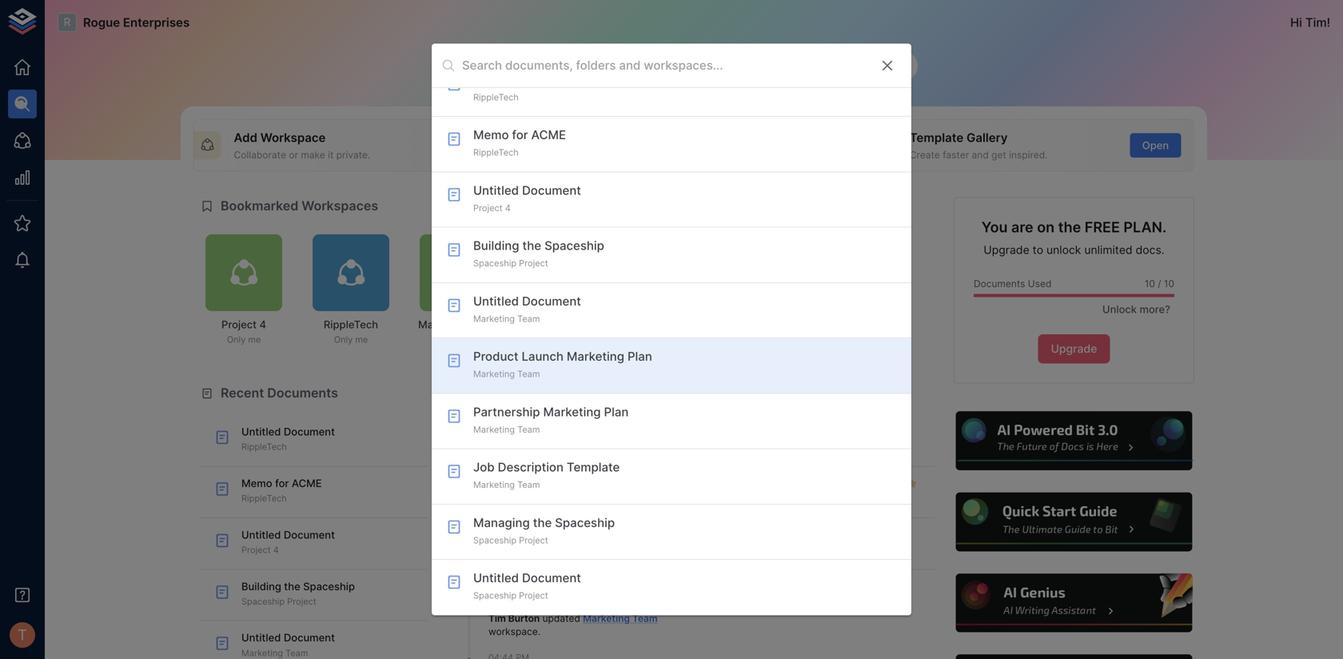 Task type: vqa. For each thing, say whether or not it's contained in the screenshot.


Task type: describe. For each thing, give the bounding box(es) containing it.
create
[[910, 149, 940, 161]]

docs.
[[1136, 243, 1165, 257]]

4 inside dialog
[[505, 203, 511, 213]]

on
[[1038, 218, 1055, 236]]

memo for acme rippletech inside dialog
[[473, 128, 566, 158]]

marketing inside marketing team only me
[[418, 318, 468, 331]]

marketing team
[[749, 493, 815, 504]]

open
[[1143, 139, 1169, 152]]

05:27 pm tim burton updated marketing team workspace .
[[489, 600, 658, 638]]

managing
[[473, 515, 530, 530]]

activities
[[547, 385, 605, 401]]

job description template marketing team
[[473, 460, 620, 490]]

project 2024 link
[[580, 520, 640, 532]]

plan.
[[1124, 218, 1167, 236]]

untitled document marketing team inside dialog
[[473, 294, 581, 324]]

0 horizontal spatial untitled document project 4
[[242, 529, 335, 555]]

2 10 from the left
[[1164, 278, 1175, 290]]

t
[[18, 626, 27, 644]]

2 help image from the top
[[954, 490, 1195, 554]]

add for add workspace collaborate or make it private.
[[234, 130, 258, 145]]

me for marketing
[[463, 334, 475, 345]]

add for add
[[470, 139, 490, 152]]

workspaces
[[302, 198, 378, 214]]

search documents, folders and workspaces...
[[504, 59, 765, 73]]

and inside "button"
[[661, 59, 682, 73]]

document inside untitled document spaceship project
[[522, 571, 581, 585]]

created
[[543, 520, 577, 532]]

marketing team link for 05:27 pm tim burton updated marketing team workspace .
[[583, 612, 658, 624]]

1 vertical spatial untitled document marketing team
[[242, 632, 335, 658]]

workspaces...
[[686, 59, 765, 73]]

. for 05:27 pm tim burton updated marketing team workspace .
[[538, 626, 541, 638]]

hi
[[1291, 15, 1303, 30]]

marketing inside job description template marketing team
[[473, 480, 515, 490]]

burton for 02:51 pm tim burton updated marketing team workspace .
[[509, 468, 540, 480]]

more?
[[1140, 303, 1171, 316]]

untitled document project 4 inside dialog
[[473, 183, 581, 213]]

used
[[1028, 278, 1052, 290]]

1 horizontal spatial documents
[[974, 278, 1026, 290]]

only for project
[[227, 334, 246, 345]]

you
[[982, 218, 1008, 236]]

05,
[[485, 422, 501, 435]]

spaceship inside untitled document spaceship project
[[473, 590, 517, 601]]

05:27
[[489, 600, 512, 611]]

updated for 02:51 pm tim burton updated marketing team workspace .
[[543, 468, 581, 480]]

spaceship inside "link"
[[749, 442, 792, 452]]

documents used
[[974, 278, 1052, 290]]

to
[[1033, 243, 1044, 257]]

favorited
[[785, 385, 844, 401]]

acme inside dialog
[[531, 128, 566, 142]]

10 / 10
[[1145, 278, 1175, 290]]

bookmark
[[539, 274, 581, 284]]

hi tim !
[[1291, 15, 1331, 30]]

document inside untitled document rippletech
[[284, 425, 335, 438]]

workspace for 02:51 pm tim burton updated marketing team workspace .
[[489, 482, 538, 493]]

are
[[1012, 218, 1034, 236]]

workspace for 02:36 pm tim burton created project 2024 workspace .
[[489, 534, 538, 545]]

project 4 only me
[[222, 318, 266, 345]]

updated for 05:27 pm tim burton updated marketing team workspace .
[[543, 612, 581, 624]]

burton for 02:36 pm tim burton created project 2024 workspace .
[[509, 520, 540, 532]]

gallery
[[967, 130, 1008, 145]]

rippletech inside untitled document rippletech
[[242, 442, 287, 452]]

t button
[[5, 617, 40, 653]]

search
[[504, 59, 544, 73]]

managing the spaceship spaceship project
[[473, 515, 615, 545]]

inspired.
[[1010, 149, 1048, 161]]

recently favorited
[[728, 385, 844, 401]]

team inside partnership marketing plan marketing team
[[518, 424, 540, 435]]

. for 02:36 pm tim burton created project 2024 workspace .
[[538, 534, 541, 545]]

untitled inside untitled document rippletech
[[242, 425, 281, 438]]

bookmark workspace
[[537, 274, 583, 297]]

1 vertical spatial workspace
[[474, 385, 544, 401]]

pm for 02:36 pm tim burton created project 2024 workspace .
[[515, 508, 529, 518]]

spaceship project
[[749, 442, 824, 452]]

2 vertical spatial 4
[[273, 545, 279, 555]]

02:51
[[489, 456, 511, 466]]

dec 04, 2023
[[463, 566, 530, 579]]

rogue enterprises
[[83, 15, 190, 30]]

project inside project 4 only me
[[222, 318, 257, 331]]

02:36
[[489, 508, 513, 518]]

documents,
[[547, 59, 615, 73]]

0 horizontal spatial memo
[[242, 477, 272, 489]]

launch
[[522, 349, 564, 364]]

tim for 02:36 pm tim burton created project 2024 workspace .
[[489, 520, 506, 532]]

project inside '02:36 pm tim burton created project 2024 workspace .'
[[580, 520, 613, 532]]

product launch marketing plan marketing team
[[473, 349, 652, 379]]

bookmark workspace button
[[521, 234, 598, 311]]

open button
[[1131, 133, 1182, 158]]

upgrade inside you are on the free plan. upgrade to unlock unlimited docs.
[[984, 243, 1030, 257]]

recent
[[221, 385, 264, 401]]

. for 02:51 pm tim burton updated marketing team workspace .
[[538, 482, 541, 493]]

spaceship project link
[[707, 415, 935, 467]]

bookmarked
[[221, 198, 299, 214]]

you are on the free plan. upgrade to unlock unlimited docs.
[[982, 218, 1167, 257]]

rogue
[[83, 15, 120, 30]]

!
[[1327, 15, 1331, 30]]

tim for 05:27 pm tim burton updated marketing team workspace .
[[489, 612, 506, 624]]

04,
[[485, 566, 501, 579]]

unlimited
[[1085, 243, 1133, 257]]

marketing team only me
[[418, 318, 498, 345]]

untitled document rippletech
[[242, 425, 335, 452]]

template gallery create faster and get inspired.
[[910, 130, 1048, 161]]

02:51 pm tim burton updated marketing team workspace .
[[489, 456, 658, 493]]

description
[[498, 460, 564, 474]]

4 inside project 4 only me
[[259, 318, 266, 331]]

2023 for dec 04, 2023
[[504, 566, 530, 579]]

0 horizontal spatial memo for acme rippletech
[[242, 477, 322, 504]]

faster
[[943, 149, 970, 161]]

plan inside partnership marketing plan marketing team
[[604, 405, 629, 419]]

rippletech link
[[432, 61, 912, 117]]

1 vertical spatial building
[[242, 580, 281, 593]]

building inside dialog
[[473, 238, 520, 253]]

private.
[[337, 149, 370, 161]]

project inside untitled document spaceship project
[[519, 590, 548, 601]]

product
[[473, 349, 519, 364]]

unlock
[[1103, 303, 1137, 316]]

0 horizontal spatial for
[[275, 477, 289, 489]]

partnership marketing plan marketing team
[[473, 405, 629, 435]]



Task type: locate. For each thing, give the bounding box(es) containing it.
0 horizontal spatial and
[[661, 59, 682, 73]]

burton down 02:36
[[509, 520, 540, 532]]

upgrade
[[984, 243, 1030, 257], [1051, 342, 1098, 356]]

template up create
[[910, 130, 964, 145]]

1 horizontal spatial untitled document project 4
[[473, 183, 581, 213]]

2023 for dec 05, 2023
[[504, 422, 530, 435]]

folders
[[618, 59, 658, 73]]

me inside project 4 only me
[[248, 334, 261, 345]]

1 vertical spatial 2023
[[504, 566, 530, 579]]

1 vertical spatial for
[[275, 477, 289, 489]]

0 horizontal spatial 4
[[259, 318, 266, 331]]

0 horizontal spatial template
[[567, 460, 620, 474]]

partnership
[[473, 405, 540, 419]]

pm right 02:51
[[514, 456, 527, 466]]

make
[[301, 149, 325, 161]]

dec
[[463, 422, 483, 435], [463, 566, 483, 579]]

tim down 02:51
[[489, 468, 506, 480]]

only inside rippletech only me
[[334, 334, 353, 345]]

for inside dialog
[[512, 128, 528, 142]]

only for marketing
[[441, 334, 460, 345]]

untitled document marketing team
[[473, 294, 581, 324], [242, 632, 335, 658]]

memo inside dialog
[[473, 128, 509, 142]]

memo for acme rippletech down search
[[473, 128, 566, 158]]

0 vertical spatial memo
[[473, 128, 509, 142]]

0 vertical spatial 4
[[505, 203, 511, 213]]

r
[[64, 15, 71, 29]]

upgrade inside "button"
[[1051, 342, 1098, 356]]

1 horizontal spatial template
[[910, 130, 964, 145]]

1 vertical spatial 4
[[259, 318, 266, 331]]

3 only from the left
[[441, 334, 460, 345]]

2 horizontal spatial only
[[441, 334, 460, 345]]

updated up created
[[543, 468, 581, 480]]

1 horizontal spatial only
[[334, 334, 353, 345]]

rippletech
[[473, 92, 519, 102], [473, 147, 519, 158], [324, 318, 378, 331], [242, 442, 287, 452], [242, 493, 287, 504]]

2 dec from the top
[[463, 566, 483, 579]]

1 10 from the left
[[1145, 278, 1156, 290]]

free
[[1085, 218, 1120, 236]]

burton down 05:27
[[509, 612, 540, 624]]

workspace up or
[[261, 130, 326, 145]]

plan
[[628, 349, 652, 364], [604, 405, 629, 419]]

the inside 'managing the spaceship spaceship project'
[[533, 515, 552, 530]]

1 horizontal spatial and
[[972, 149, 989, 161]]

and inside template gallery create faster and get inspired.
[[972, 149, 989, 161]]

1 horizontal spatial add
[[470, 139, 490, 152]]

4 help image from the top
[[954, 652, 1195, 659]]

add
[[234, 130, 258, 145], [470, 139, 490, 152]]

0 horizontal spatial building the spaceship spaceship project
[[242, 580, 355, 607]]

0 horizontal spatial only
[[227, 334, 246, 345]]

.
[[538, 482, 541, 493], [538, 534, 541, 545], [538, 626, 541, 638]]

pm right 05:27
[[515, 600, 528, 611]]

0 horizontal spatial workspace
[[261, 130, 326, 145]]

1 horizontal spatial for
[[512, 128, 528, 142]]

0 vertical spatial documents
[[974, 278, 1026, 290]]

pm right 02:36
[[515, 508, 529, 518]]

0 horizontal spatial acme
[[292, 477, 322, 489]]

1 horizontal spatial memo for acme rippletech
[[473, 128, 566, 158]]

02:36 pm tim burton created project 2024 workspace .
[[489, 508, 640, 545]]

workspace down the bookmark
[[537, 286, 583, 297]]

burton inside 05:27 pm tim burton updated marketing team workspace .
[[509, 612, 540, 624]]

document
[[522, 183, 581, 197], [522, 294, 581, 308], [284, 425, 335, 438], [284, 529, 335, 541], [522, 571, 581, 585], [284, 632, 335, 644]]

workspace activities
[[474, 385, 605, 401]]

marketing team link
[[707, 467, 935, 518], [583, 468, 658, 480], [583, 612, 658, 624]]

1 horizontal spatial building the spaceship spaceship project
[[473, 238, 605, 268]]

add inside button
[[470, 139, 490, 152]]

and down gallery
[[972, 149, 989, 161]]

dec left the 05,
[[463, 422, 483, 435]]

Search documents, folders and workspaces... text field
[[462, 53, 867, 78]]

me for project
[[248, 334, 261, 345]]

burton down 02:51
[[509, 468, 540, 480]]

0 vertical spatial building the spaceship spaceship project
[[473, 238, 605, 268]]

0 horizontal spatial untitled document marketing team
[[242, 632, 335, 658]]

team inside product launch marketing plan marketing team
[[518, 369, 540, 379]]

spaceship
[[545, 238, 605, 253], [473, 258, 517, 268], [749, 442, 792, 452], [555, 515, 615, 530], [473, 535, 517, 545], [303, 580, 355, 593], [473, 590, 517, 601], [242, 596, 285, 607]]

0 horizontal spatial 10
[[1145, 278, 1156, 290]]

memo down untitled document rippletech
[[242, 477, 272, 489]]

team inside marketing team only me
[[471, 318, 498, 331]]

workspace inside bookmark workspace button
[[537, 286, 583, 297]]

1 vertical spatial acme
[[292, 477, 322, 489]]

1 vertical spatial dec
[[463, 566, 483, 579]]

upgrade button
[[1039, 335, 1111, 364]]

1 vertical spatial burton
[[509, 520, 540, 532]]

burton inside '02:36 pm tim burton created project 2024 workspace .'
[[509, 520, 540, 532]]

3 me from the left
[[463, 334, 475, 345]]

workspace
[[537, 286, 583, 297], [489, 482, 538, 493], [489, 534, 538, 545], [489, 626, 538, 638]]

updated inside 05:27 pm tim burton updated marketing team workspace .
[[543, 612, 581, 624]]

untitled
[[473, 183, 519, 197], [473, 294, 519, 308], [242, 425, 281, 438], [242, 529, 281, 541], [473, 571, 519, 585], [242, 632, 281, 644]]

untitled document spaceship project
[[473, 571, 581, 601]]

1 vertical spatial upgrade
[[1051, 342, 1098, 356]]

add button
[[454, 133, 506, 158]]

2023 right 04,
[[504, 566, 530, 579]]

memo down search
[[473, 128, 509, 142]]

marketing inside 05:27 pm tim burton updated marketing team workspace .
[[583, 612, 630, 624]]

3 . from the top
[[538, 626, 541, 638]]

untitled document project 4
[[473, 183, 581, 213], [242, 529, 335, 555]]

0 vertical spatial .
[[538, 482, 541, 493]]

marketing inside 02:51 pm tim burton updated marketing team workspace .
[[583, 468, 630, 480]]

job
[[473, 460, 495, 474]]

team inside 05:27 pm tim burton updated marketing team workspace .
[[633, 612, 658, 624]]

1 vertical spatial .
[[538, 534, 541, 545]]

unlock
[[1047, 243, 1082, 257]]

2 vertical spatial burton
[[509, 612, 540, 624]]

project
[[473, 203, 503, 213], [519, 258, 548, 268], [222, 318, 257, 331], [794, 442, 824, 452], [580, 520, 613, 532], [519, 535, 548, 545], [242, 545, 271, 555], [519, 590, 548, 601], [287, 596, 317, 607]]

1 vertical spatial memo for acme rippletech
[[242, 477, 322, 504]]

1 help image from the top
[[954, 409, 1195, 473]]

pm for 05:27 pm tim burton updated marketing team workspace .
[[515, 600, 528, 611]]

building the spaceship spaceship project
[[473, 238, 605, 268], [242, 580, 355, 607]]

2 horizontal spatial 4
[[505, 203, 511, 213]]

memo for acme rippletech down untitled document rippletech
[[242, 477, 322, 504]]

0 vertical spatial acme
[[531, 128, 566, 142]]

updated down untitled document spaceship project
[[543, 612, 581, 624]]

pm for 02:51 pm tim burton updated marketing team workspace .
[[514, 456, 527, 466]]

2 only from the left
[[334, 334, 353, 345]]

1 vertical spatial memo
[[242, 477, 272, 489]]

1 . from the top
[[538, 482, 541, 493]]

1 horizontal spatial 4
[[273, 545, 279, 555]]

1 horizontal spatial memo
[[473, 128, 509, 142]]

1 horizontal spatial 10
[[1164, 278, 1175, 290]]

collaborate
[[234, 149, 286, 161]]

workspace down description
[[489, 482, 538, 493]]

workspace inside '02:36 pm tim burton created project 2024 workspace .'
[[489, 534, 538, 545]]

tim inside '02:36 pm tim burton created project 2024 workspace .'
[[489, 520, 506, 532]]

0 vertical spatial updated
[[543, 468, 581, 480]]

. inside 05:27 pm tim burton updated marketing team workspace .
[[538, 626, 541, 638]]

. inside '02:36 pm tim burton created project 2024 workspace .'
[[538, 534, 541, 545]]

plan inside product launch marketing plan marketing team
[[628, 349, 652, 364]]

1 vertical spatial building the spaceship spaceship project
[[242, 580, 355, 607]]

1 vertical spatial documents
[[267, 385, 338, 401]]

pm inside 02:51 pm tim burton updated marketing team workspace .
[[514, 456, 527, 466]]

0 horizontal spatial documents
[[267, 385, 338, 401]]

add inside "add workspace collaborate or make it private."
[[234, 130, 258, 145]]

1 dec from the top
[[463, 422, 483, 435]]

acme right add button
[[531, 128, 566, 142]]

pm inside '02:36 pm tim burton created project 2024 workspace .'
[[515, 508, 529, 518]]

documents left the used
[[974, 278, 1026, 290]]

the inside you are on the free plan. upgrade to unlock unlimited docs.
[[1059, 218, 1082, 236]]

only
[[227, 334, 246, 345], [334, 334, 353, 345], [441, 334, 460, 345]]

0 vertical spatial upgrade
[[984, 243, 1030, 257]]

0 vertical spatial untitled document marketing team
[[473, 294, 581, 324]]

1 horizontal spatial building
[[473, 238, 520, 253]]

project inside "link"
[[794, 442, 824, 452]]

workspace up partnership
[[474, 385, 544, 401]]

building the spaceship spaceship project inside dialog
[[473, 238, 605, 268]]

workspace inside 05:27 pm tim burton updated marketing team workspace .
[[489, 626, 538, 638]]

for down untitled document rippletech
[[275, 477, 289, 489]]

tim right hi
[[1306, 15, 1327, 30]]

the
[[1059, 218, 1082, 236], [523, 238, 542, 253], [533, 515, 552, 530], [284, 580, 301, 593]]

tim down 02:36
[[489, 520, 506, 532]]

recent documents
[[221, 385, 338, 401]]

workspace inside "add workspace collaborate or make it private."
[[261, 130, 326, 145]]

acme down untitled document rippletech
[[292, 477, 322, 489]]

1 horizontal spatial untitled document marketing team
[[473, 294, 581, 324]]

2 updated from the top
[[543, 612, 581, 624]]

team inside 02:51 pm tim burton updated marketing team workspace .
[[633, 468, 658, 480]]

team inside job description template marketing team
[[518, 480, 540, 490]]

documents up untitled document rippletech
[[267, 385, 338, 401]]

marketing team link for 02:51 pm tim burton updated marketing team workspace .
[[583, 468, 658, 480]]

1 horizontal spatial acme
[[531, 128, 566, 142]]

1 burton from the top
[[509, 468, 540, 480]]

template inside template gallery create faster and get inspired.
[[910, 130, 964, 145]]

workspace for 05:27 pm tim burton updated marketing team workspace .
[[489, 626, 538, 638]]

10 left /
[[1145, 278, 1156, 290]]

untitled inside untitled document spaceship project
[[473, 571, 519, 585]]

dec for dec 05, 2023
[[463, 422, 483, 435]]

dialog containing memo for acme
[[432, 28, 912, 615]]

marketing
[[473, 313, 515, 324], [418, 318, 468, 331], [567, 349, 625, 364], [473, 369, 515, 379], [543, 405, 601, 419], [473, 424, 515, 435], [583, 468, 630, 480], [473, 480, 515, 490], [749, 493, 790, 504], [583, 612, 630, 624], [242, 648, 283, 658]]

unlock more?
[[1103, 303, 1171, 316]]

1 me from the left
[[248, 334, 261, 345]]

template up project 2024 link on the bottom left
[[567, 460, 620, 474]]

only inside project 4 only me
[[227, 334, 246, 345]]

2 vertical spatial pm
[[515, 600, 528, 611]]

1 updated from the top
[[543, 468, 581, 480]]

0 vertical spatial dec
[[463, 422, 483, 435]]

3 burton from the top
[[509, 612, 540, 624]]

me
[[248, 334, 261, 345], [355, 334, 368, 345], [463, 334, 475, 345]]

1 horizontal spatial workspace
[[474, 385, 544, 401]]

. inside 02:51 pm tim burton updated marketing team workspace .
[[538, 482, 541, 493]]

search documents, folders and workspaces... button
[[470, 51, 918, 81]]

dec left 04,
[[463, 566, 483, 579]]

me inside marketing team only me
[[463, 334, 475, 345]]

1 horizontal spatial me
[[355, 334, 368, 345]]

tim inside 05:27 pm tim burton updated marketing team workspace .
[[489, 612, 506, 624]]

1 vertical spatial pm
[[515, 508, 529, 518]]

0 vertical spatial pm
[[514, 456, 527, 466]]

10
[[1145, 278, 1156, 290], [1164, 278, 1175, 290]]

0 vertical spatial memo for acme rippletech
[[473, 128, 566, 158]]

get
[[992, 149, 1007, 161]]

1 vertical spatial template
[[567, 460, 620, 474]]

tim down 05:27
[[489, 612, 506, 624]]

or
[[289, 149, 298, 161]]

dec 05, 2023
[[463, 422, 530, 435]]

help image
[[954, 409, 1195, 473], [954, 490, 1195, 554], [954, 571, 1195, 635], [954, 652, 1195, 659]]

pm
[[514, 456, 527, 466], [515, 508, 529, 518], [515, 600, 528, 611]]

2023
[[504, 422, 530, 435], [504, 566, 530, 579]]

1 vertical spatial updated
[[543, 612, 581, 624]]

project inside 'managing the spaceship spaceship project'
[[519, 535, 548, 545]]

1 vertical spatial and
[[972, 149, 989, 161]]

memo for acme rippletech
[[473, 128, 566, 158], [242, 477, 322, 504]]

add workspace collaborate or make it private.
[[234, 130, 370, 161]]

enterprises
[[123, 15, 190, 30]]

tim
[[1306, 15, 1327, 30], [489, 468, 506, 480], [489, 520, 506, 532], [489, 612, 506, 624]]

2023 down partnership
[[504, 422, 530, 435]]

documents
[[974, 278, 1026, 290], [267, 385, 338, 401]]

3 help image from the top
[[954, 571, 1195, 635]]

and right folders
[[661, 59, 682, 73]]

upgrade down you
[[984, 243, 1030, 257]]

updated inside 02:51 pm tim burton updated marketing team workspace .
[[543, 468, 581, 480]]

acme
[[531, 128, 566, 142], [292, 477, 322, 489]]

1 only from the left
[[227, 334, 246, 345]]

0 vertical spatial workspace
[[261, 130, 326, 145]]

0 horizontal spatial upgrade
[[984, 243, 1030, 257]]

0 vertical spatial 2023
[[504, 422, 530, 435]]

it
[[328, 149, 334, 161]]

0 vertical spatial for
[[512, 128, 528, 142]]

dec for dec 04, 2023
[[463, 566, 483, 579]]

0 horizontal spatial building
[[242, 580, 281, 593]]

2 . from the top
[[538, 534, 541, 545]]

workspace down 05:27
[[489, 626, 538, 638]]

2 burton from the top
[[509, 520, 540, 532]]

me inside rippletech only me
[[355, 334, 368, 345]]

0 vertical spatial and
[[661, 59, 682, 73]]

template
[[910, 130, 964, 145], [567, 460, 620, 474]]

0 horizontal spatial me
[[248, 334, 261, 345]]

1 vertical spatial untitled document project 4
[[242, 529, 335, 555]]

2 vertical spatial .
[[538, 626, 541, 638]]

rippletech only me
[[324, 318, 378, 345]]

2 me from the left
[[355, 334, 368, 345]]

only inside marketing team only me
[[441, 334, 460, 345]]

pm inside 05:27 pm tim burton updated marketing team workspace .
[[515, 600, 528, 611]]

template inside job description template marketing team
[[567, 460, 620, 474]]

0 vertical spatial template
[[910, 130, 964, 145]]

bookmarked workspaces
[[221, 198, 378, 214]]

0 vertical spatial plan
[[628, 349, 652, 364]]

0 horizontal spatial add
[[234, 130, 258, 145]]

workspace down managing
[[489, 534, 538, 545]]

dialog
[[432, 28, 912, 615]]

2 horizontal spatial me
[[463, 334, 475, 345]]

1 horizontal spatial upgrade
[[1051, 342, 1098, 356]]

burton for 05:27 pm tim burton updated marketing team workspace .
[[509, 612, 540, 624]]

0 vertical spatial burton
[[509, 468, 540, 480]]

recently
[[728, 385, 782, 401]]

upgrade down unlock more? button in the right of the page
[[1051, 342, 1098, 356]]

/
[[1158, 278, 1162, 290]]

2024
[[616, 520, 640, 532]]

1 vertical spatial plan
[[604, 405, 629, 419]]

burton inside 02:51 pm tim burton updated marketing team workspace .
[[509, 468, 540, 480]]

workspace inside 02:51 pm tim burton updated marketing team workspace .
[[489, 482, 538, 493]]

tim for 02:51 pm tim burton updated marketing team workspace .
[[489, 468, 506, 480]]

10 right /
[[1164, 278, 1175, 290]]

for right add button
[[512, 128, 528, 142]]

0 vertical spatial untitled document project 4
[[473, 183, 581, 213]]

0 vertical spatial building
[[473, 238, 520, 253]]

unlock more? button
[[1094, 297, 1175, 322]]

tim inside 02:51 pm tim burton updated marketing team workspace .
[[489, 468, 506, 480]]



